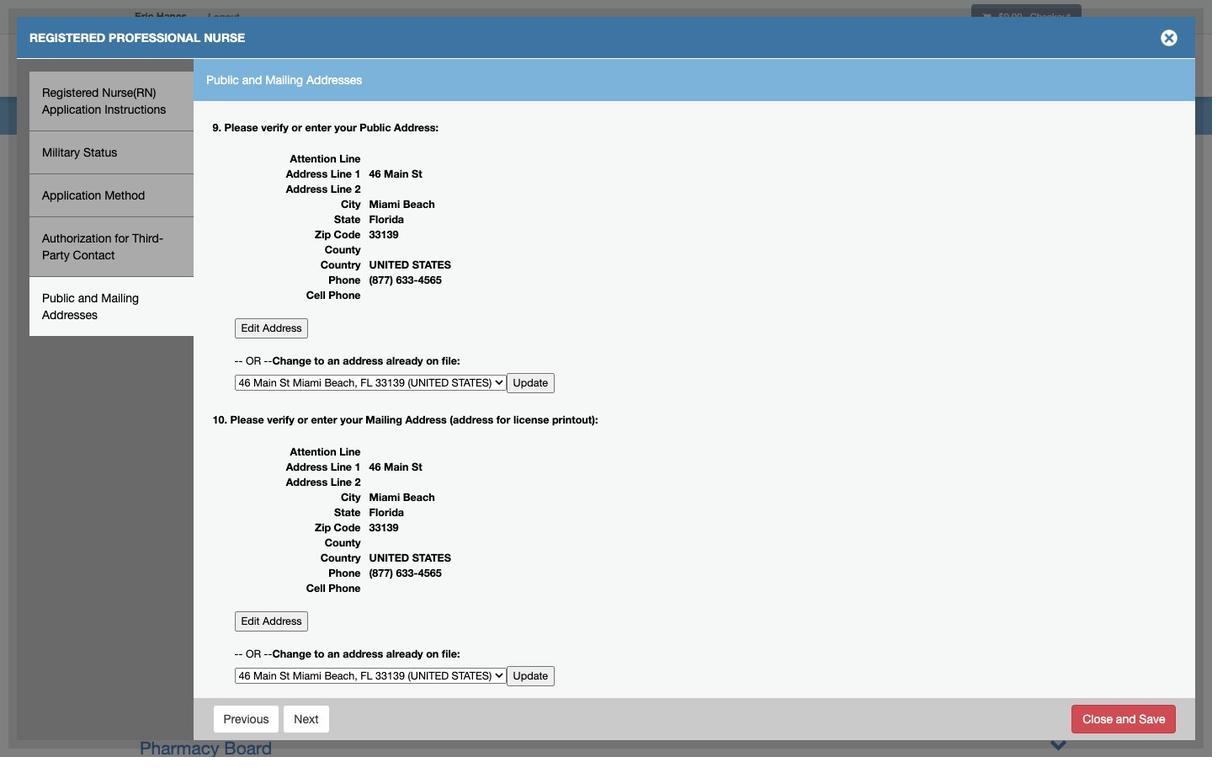 Task type: vqa. For each thing, say whether or not it's contained in the screenshot.
delete this row image
no



Task type: locate. For each thing, give the bounding box(es) containing it.
addresses down party
[[42, 308, 98, 322]]

(877)
[[369, 274, 393, 287], [369, 567, 393, 579]]

1 46 from the top
[[369, 168, 381, 181]]

1 vertical spatial state
[[334, 506, 361, 519]]

1 vertical spatial nurse
[[304, 644, 335, 657]]

0 vertical spatial address
[[343, 355, 383, 367]]

public and mailing addresses up 9. please verify or enter your public address:
[[206, 73, 362, 87]]

attention line up lpn
[[290, 445, 361, 458]]

0 vertical spatial medical
[[140, 441, 202, 461]]

2 florida from the top
[[369, 506, 404, 519]]

0 vertical spatial city
[[341, 198, 361, 211]]

1 miami from the top
[[369, 198, 400, 211]]

1 for 1st state 'element' from the bottom of the page
[[355, 461, 361, 473]]

attention down 9. please verify or enter your public address:
[[290, 153, 337, 166]]

address line 1 down 9. please verify or enter your public address:
[[286, 168, 361, 181]]

already
[[386, 355, 423, 367], [386, 647, 423, 660]]

1 attention from the top
[[290, 153, 337, 166]]

2 chevron down image from the top
[[1050, 735, 1068, 753]]

online services link
[[961, 38, 1087, 97]]

1 (877) from the top
[[369, 274, 393, 287]]

1 city element from the top
[[369, 198, 435, 211]]

or for mailing
[[298, 413, 308, 426]]

beach down address:
[[403, 198, 435, 211]]

0 vertical spatial chevron down image
[[1050, 708, 1068, 725]]

0 vertical spatial therapy
[[216, 413, 281, 433]]

1 vertical spatial phone element
[[369, 567, 442, 579]]

2 vertical spatial nurse
[[304, 670, 335, 683]]

46 main st for first state 'element' from the top of the page
[[369, 168, 423, 181]]

1 down 9. please verify or enter your public address:
[[355, 168, 361, 181]]

verify right 9.
[[261, 121, 289, 134]]

code for zip code element corresponding to first state 'element' from the top of the page
[[334, 229, 361, 241]]

change up occupational therapy board
[[272, 647, 312, 660]]

2 633- from the top
[[396, 567, 418, 579]]

0 vertical spatial address line 1
[[286, 168, 361, 181]]

2 up apn)
[[355, 476, 361, 488]]

united states down apn)
[[369, 551, 451, 564]]

license
[[514, 413, 550, 426]]

2 address from the top
[[343, 647, 383, 660]]

1 vertical spatial (877) 633-4565
[[369, 567, 442, 579]]

attention up lpn
[[290, 445, 337, 458]]

0 horizontal spatial public and mailing addresses
[[42, 291, 139, 322]]

1 vertical spatial address line 1
[[286, 461, 361, 473]]

0 vertical spatial 46 main st
[[369, 168, 423, 181]]

0 vertical spatial -- or -- change to an address already on file:
[[235, 355, 460, 367]]

city for city element for 1st state 'element' from the bottom of the page
[[341, 491, 361, 503]]

verify for 9.
[[261, 121, 289, 134]]

address line 1 element for city element for 1st state 'element' from the bottom of the page
[[369, 461, 423, 473]]

(877) 633-4565 down apn)
[[369, 567, 442, 579]]

county up esthetics
[[325, 244, 361, 256]]

1 horizontal spatial for
[[497, 413, 511, 426]]

cell phone down lpn
[[306, 582, 361, 594]]

miami
[[369, 198, 400, 211], [369, 491, 400, 503]]

accounting
[[140, 218, 230, 238]]

advanced
[[201, 617, 254, 631], [201, 644, 254, 657], [201, 670, 254, 683]]

2 already from the top
[[386, 647, 423, 660]]

contact
[[73, 248, 115, 262]]

0 vertical spatial public and mailing addresses
[[206, 73, 362, 87]]

1 vertical spatial public
[[360, 121, 391, 134]]

address
[[286, 168, 328, 181], [286, 183, 328, 196], [405, 413, 447, 426], [286, 461, 328, 473], [286, 476, 328, 488]]

2 zip from the top
[[315, 521, 331, 534]]

address for zip code element corresponding to 1st state 'element' from the bottom of the page's the phone element
[[343, 647, 383, 660]]

1 vertical spatial united
[[369, 551, 410, 564]]

authority
[[587, 670, 653, 683]]

2 4565 from the top
[[418, 567, 442, 579]]

on for zip code element corresponding to first state 'element' from the top of the page's the phone element
[[426, 355, 439, 367]]

(877) down apn)
[[369, 567, 393, 579]]

1 country element from the top
[[369, 259, 451, 272]]

0 vertical spatial st
[[412, 168, 423, 181]]

code up esthetics
[[334, 229, 361, 241]]

address:
[[394, 121, 439, 134]]

your for mailing
[[340, 413, 363, 426]]

1 vertical spatial an
[[328, 647, 340, 660]]

country element
[[369, 259, 451, 272], [369, 551, 451, 564]]

0 vertical spatial application
[[42, 103, 101, 116]]

2 attention from the top
[[290, 445, 337, 458]]

1 vertical spatial st
[[412, 461, 423, 473]]

0 vertical spatial and
[[242, 73, 262, 87]]

1 main from the top
[[384, 168, 409, 181]]

1 1 from the top
[[355, 168, 361, 181]]

1 vertical spatial address line 1 element
[[369, 461, 423, 473]]

please for 9.
[[224, 121, 258, 134]]

1 united from the top
[[369, 259, 410, 272]]

1 vertical spatial country element
[[369, 551, 451, 564]]

1 vertical spatial (877)
[[369, 567, 393, 579]]

0 vertical spatial 633-
[[396, 274, 418, 287]]

0 vertical spatial on
[[426, 355, 439, 367]]

cell phone
[[306, 289, 361, 302], [306, 582, 361, 594]]

1 vertical spatial attention
[[290, 445, 337, 458]]

state element
[[369, 213, 404, 226], [369, 506, 404, 519]]

zip down lpn
[[315, 521, 331, 534]]

zip code element
[[369, 229, 399, 241], [369, 521, 399, 534]]

attention line down 9. please verify or enter your public address:
[[290, 153, 361, 166]]

0 vertical spatial (877) 633-4565
[[369, 274, 442, 287]]

2 (877) from the top
[[369, 567, 393, 579]]

zip code up esthetics
[[315, 229, 361, 241]]

0 vertical spatial or
[[292, 121, 302, 134]]

2 address line 2 from the top
[[286, 476, 361, 488]]

checkout
[[1031, 11, 1071, 22]]

(physician
[[260, 441, 340, 461]]

board
[[235, 218, 282, 238], [240, 246, 288, 266], [288, 274, 336, 294], [539, 302, 586, 322], [196, 329, 243, 350], [544, 357, 592, 377], [286, 413, 333, 433], [207, 441, 255, 461], [206, 496, 254, 516], [319, 710, 367, 730]]

st for address line 1 element associated with city element for 1st state 'element' from the bottom of the page
[[412, 461, 423, 473]]

2 country element from the top
[[369, 551, 451, 564]]

on for zip code element corresponding to 1st state 'element' from the bottom of the page's the phone element
[[426, 647, 439, 660]]

country down lpn
[[321, 551, 361, 564]]

2 united states from the top
[[369, 551, 451, 564]]

limited liability company link
[[140, 385, 345, 405]]

address line 1 element down address:
[[369, 168, 423, 181]]

0 horizontal spatial and
[[78, 291, 98, 305]]

0 vertical spatial public
[[206, 73, 239, 87]]

services
[[1014, 61, 1062, 73]]

florida
[[369, 213, 404, 226], [369, 506, 404, 519]]

1 vertical spatial 4565
[[418, 567, 442, 579]]

state for 1st state 'element' from the bottom of the page
[[334, 506, 361, 519]]

1 chevron down image from the top
[[1050, 708, 1068, 725]]

2 cell phone from the top
[[306, 582, 361, 594]]

attention
[[290, 153, 337, 166], [290, 445, 337, 458]]

application inside registered nurse(rn) application instructions
[[42, 103, 101, 116]]

1 vertical spatial addresses
[[42, 308, 98, 322]]

-
[[235, 355, 239, 367], [239, 355, 243, 367], [264, 355, 268, 367], [268, 355, 272, 367], [235, 647, 239, 660], [239, 647, 243, 660], [264, 647, 268, 660], [268, 647, 272, 660]]

application up authorization
[[42, 189, 101, 202]]

1 33139 from the top
[[369, 229, 399, 241]]

1 vertical spatial miami
[[369, 491, 400, 503]]

application down the registered
[[42, 103, 101, 116]]

0 vertical spatial state
[[334, 213, 361, 226]]

address
[[343, 355, 383, 367], [343, 647, 383, 660]]

1 attention line from the top
[[290, 153, 361, 166]]

2 st from the top
[[412, 461, 423, 473]]

city element
[[369, 198, 435, 211], [369, 491, 435, 503]]

1 zip code from the top
[[315, 229, 361, 241]]

46 main st
[[369, 168, 423, 181], [369, 461, 423, 473]]

1 vertical spatial state element
[[369, 506, 404, 519]]

46
[[369, 168, 381, 181], [369, 461, 381, 473]]

-- or -- change to an address already on file:
[[235, 355, 460, 367], [235, 647, 460, 660]]

0 vertical spatial country element
[[369, 259, 451, 272]]

2 down 9. please verify or enter your public address:
[[355, 183, 361, 196]]

address line 1 for address line 1 element corresponding to city element corresponding to first state 'element' from the top of the page
[[286, 168, 361, 181]]

1 vertical spatial advanced
[[201, 644, 254, 657]]

0 vertical spatial florida
[[369, 213, 404, 226]]

st down address:
[[412, 168, 423, 181]]

1 vertical spatial enter
[[311, 413, 338, 426]]

1 46 main st from the top
[[369, 168, 423, 181]]

2 vertical spatial mailing
[[366, 413, 403, 426]]

cell for 1st state 'element' from the bottom of the page
[[306, 582, 326, 594]]

shopping cart image
[[983, 13, 992, 22]]

instructions
[[105, 103, 166, 116]]

eric
[[135, 10, 154, 23]]

2 attention line from the top
[[290, 445, 361, 458]]

city right lpn
[[341, 491, 361, 503]]

1 vertical spatial advanced practice nurse
[[201, 644, 335, 657]]

address line 1 element up apn)
[[369, 461, 423, 473]]

my account
[[881, 61, 948, 73]]

registered nurse(rn) application instructions
[[42, 86, 166, 116]]

1 vertical spatial zip code
[[315, 521, 361, 534]]

printout):
[[552, 413, 598, 426]]

1 vertical spatial states
[[412, 551, 451, 564]]

file:
[[442, 355, 460, 367], [442, 647, 460, 660]]

1 -- or -- change to an address already on file: from the top
[[235, 355, 460, 367]]

architecture board link
[[140, 246, 288, 266]]

public left address:
[[360, 121, 391, 134]]

medical
[[140, 441, 202, 461], [140, 468, 202, 489]]

barber,
[[140, 302, 197, 322]]

4565 for zip code element corresponding to first state 'element' from the top of the page's the phone element
[[418, 274, 442, 287]]

city element for first state 'element' from the top of the page
[[369, 198, 435, 211]]

1 633- from the top
[[396, 274, 418, 287]]

address line 1 element for city element corresponding to first state 'element' from the top of the page
[[369, 168, 423, 181]]

0 vertical spatial please
[[224, 121, 258, 134]]

united down apn)
[[369, 551, 410, 564]]

enter down 'company'
[[311, 413, 338, 426]]

1 vertical spatial miami beach
[[369, 491, 435, 503]]

1 change from the top
[[272, 355, 312, 367]]

0 vertical spatial main
[[384, 168, 409, 181]]

miami beach for first state 'element' from the top of the page
[[369, 198, 435, 211]]

0 vertical spatial for
[[115, 232, 129, 245]]

please right 9.
[[224, 121, 258, 134]]

& right surgeon
[[432, 441, 443, 461]]

33139 down apn)
[[369, 521, 399, 534]]

2 vertical spatial advanced practice nurse
[[201, 670, 335, 683]]

your for public
[[335, 121, 357, 134]]

& left surgeon
[[345, 441, 356, 461]]

0 vertical spatial advanced practice nurse
[[201, 617, 335, 631]]

address line 2
[[286, 183, 361, 196], [286, 476, 361, 488]]

0 vertical spatial code
[[334, 229, 361, 241]]

1 vertical spatial 2
[[355, 476, 361, 488]]

0 vertical spatial mailing
[[266, 73, 303, 87]]

1 vertical spatial or
[[246, 647, 261, 660]]

1 vertical spatial or
[[298, 413, 308, 426]]

my account link
[[868, 38, 961, 97]]

country
[[321, 259, 361, 272], [321, 551, 361, 564]]

9. please verify or enter your public address:
[[213, 121, 439, 134]]

miami beach
[[369, 198, 435, 211], [369, 491, 435, 503]]

3 phone from the top
[[329, 567, 361, 579]]

or
[[292, 121, 302, 134], [298, 413, 308, 426]]

addresses
[[307, 73, 362, 87], [42, 308, 98, 322]]

2 united from the top
[[369, 551, 410, 564]]

0 vertical spatial city element
[[369, 198, 435, 211]]

& right lpn
[[337, 496, 348, 516]]

home
[[824, 61, 854, 73]]

1 nurse from the top
[[304, 617, 335, 631]]

1 zip code element from the top
[[369, 229, 399, 241]]

1 county from the top
[[325, 244, 361, 256]]

addresses up 9. please verify or enter your public address:
[[307, 73, 362, 87]]

states
[[412, 259, 451, 272], [412, 551, 451, 564]]

2 an from the top
[[328, 647, 340, 660]]

for inside authorization for third- party contact
[[115, 232, 129, 245]]

country up esthetics
[[321, 259, 361, 272]]

verify down 'company'
[[267, 413, 295, 426]]

miami down address:
[[369, 198, 400, 211]]

2 zip code from the top
[[315, 521, 361, 534]]

county
[[325, 244, 361, 256], [325, 536, 361, 549]]

city for city element corresponding to first state 'element' from the top of the page
[[341, 198, 361, 211]]

2 main from the top
[[384, 461, 409, 473]]

united
[[369, 259, 410, 272], [369, 551, 410, 564]]

1 (877) 633-4565 from the top
[[369, 274, 442, 287]]

1 vertical spatial 633-
[[396, 567, 418, 579]]

1 code from the top
[[334, 229, 361, 241]]

2 state from the top
[[334, 506, 361, 519]]

2 address line 1 from the top
[[286, 461, 361, 473]]

code for zip code element corresponding to 1st state 'element' from the bottom of the page
[[334, 521, 361, 534]]

hanes
[[156, 10, 187, 23]]

1 country from the top
[[321, 259, 361, 272]]

2 application from the top
[[42, 189, 101, 202]]

united states up nail
[[369, 259, 451, 272]]

2 miami beach from the top
[[369, 491, 435, 503]]

1 medical from the top
[[140, 441, 202, 461]]

1 zip from the top
[[315, 229, 331, 241]]

address line 2 up lpn
[[286, 476, 361, 488]]

please for 10.
[[230, 413, 264, 426]]

address line 2 down 9. please verify or enter your public address:
[[286, 183, 361, 196]]

1 vertical spatial on
[[426, 647, 439, 660]]

46 main st up apn)
[[369, 461, 423, 473]]

2 46 from the top
[[369, 461, 381, 473]]

46 down 9. please verify or enter your public address:
[[369, 168, 381, 181]]

code down apn)
[[334, 521, 361, 534]]

nurse
[[304, 617, 335, 631], [304, 644, 335, 657], [304, 670, 335, 683]]

2 vertical spatial practice
[[257, 670, 301, 683]]

zip code for zip code element corresponding to first state 'element' from the top of the page
[[315, 229, 361, 241]]

your
[[335, 121, 357, 134], [340, 413, 363, 426]]

3 practice from the top
[[257, 670, 301, 683]]

0 vertical spatial already
[[386, 355, 423, 367]]

2 file: from the top
[[442, 647, 460, 660]]

country element up nail
[[369, 259, 451, 272]]

main
[[384, 168, 409, 181], [384, 461, 409, 473]]

attention for address line 1 element associated with city element for 1st state 'element' from the bottom of the page
[[290, 445, 337, 458]]

st down the 10. please verify or enter your mailing address (address for license printout):
[[412, 461, 423, 473]]

your down illinois department of financial and professional regulation image
[[335, 121, 357, 134]]

0 vertical spatial phone element
[[369, 274, 442, 287]]

633- for zip code element corresponding to 1st state 'element' from the bottom of the page's the phone element
[[396, 567, 418, 579]]

to
[[314, 355, 325, 367], [314, 647, 325, 660]]

public and mailing addresses down contact
[[42, 291, 139, 322]]

or
[[246, 355, 261, 367], [246, 647, 261, 660]]

1 vertical spatial code
[[334, 521, 361, 534]]

united states for first state 'element' from the top of the page
[[369, 259, 451, 272]]

-- or -- change to an address already on file: for 1st state 'element' from the bottom of the page
[[235, 647, 460, 660]]

633-
[[396, 274, 418, 287], [396, 567, 418, 579]]

0 horizontal spatial mailing
[[101, 291, 139, 305]]

mailing left the barber,
[[101, 291, 139, 305]]

country for zip code element corresponding to first state 'element' from the top of the page's the phone element
[[321, 259, 361, 272]]

1 vertical spatial main
[[384, 461, 409, 473]]

-- or -- change to an address already on file: for first state 'element' from the top of the page
[[235, 355, 460, 367]]

2 city from the top
[[341, 491, 361, 503]]

1 florida from the top
[[369, 213, 404, 226]]

0 vertical spatial zip code
[[315, 229, 361, 241]]

46 main st for 1st state 'element' from the bottom of the page
[[369, 461, 423, 473]]

1 cell from the top
[[306, 289, 326, 302]]

(877) up barber, cosmetology, esthetics & nail technology board link
[[369, 274, 393, 287]]

mailing inside public and mailing addresses
[[101, 291, 139, 305]]

addresses inside public and mailing addresses
[[42, 308, 98, 322]]

public and mailing addresses
[[206, 73, 362, 87], [42, 291, 139, 322]]

verify
[[261, 121, 289, 134], [267, 413, 295, 426]]

0 horizontal spatial addresses
[[42, 308, 98, 322]]

united states
[[369, 259, 451, 272], [369, 551, 451, 564]]

1 united states from the top
[[369, 259, 451, 272]]

0 vertical spatial your
[[335, 121, 357, 134]]

0 vertical spatial 1
[[355, 168, 361, 181]]

status
[[83, 146, 117, 159]]

1 beach from the top
[[403, 198, 435, 211]]

registered
[[29, 30, 105, 45]]

10. please verify or enter your mailing address (address for license printout):
[[213, 413, 598, 426]]

county down lpn
[[325, 536, 361, 549]]

therapy inside accounting board architecture board collection agency board barber, cosmetology, esthetics & nail technology board dental board detective, security, fingerprint & alarm contractor board limited liability company massage therapy board medical board (physician & surgeon & chiropractor) medical corporation
[[216, 413, 281, 433]]

cell phone up the fingerprint
[[306, 289, 361, 302]]

miami for city element for 1st state 'element' from the bottom of the page
[[369, 491, 400, 503]]

address line 1 up lpn
[[286, 461, 361, 473]]

2 for city element corresponding to first state 'element' from the top of the page
[[355, 183, 361, 196]]

miami beach down surgeon
[[369, 491, 435, 503]]

enter for mailing
[[311, 413, 338, 426]]

zip code down lpn
[[315, 521, 361, 534]]

zip code
[[315, 229, 361, 241], [315, 521, 361, 534]]

1 horizontal spatial and
[[242, 73, 262, 87]]

1 vertical spatial application
[[42, 189, 101, 202]]

4565
[[418, 274, 442, 287], [418, 567, 442, 579]]

city element down address:
[[369, 198, 435, 211]]

1 vertical spatial 33139
[[369, 521, 399, 534]]

1 up apn)
[[355, 461, 361, 473]]

change for zip code element corresponding to 1st state 'element' from the bottom of the page's the phone element
[[272, 647, 312, 660]]

1 vertical spatial and
[[78, 291, 98, 305]]

united states for 1st state 'element' from the bottom of the page
[[369, 551, 451, 564]]

1 application from the top
[[42, 103, 101, 116]]

or down 'company'
[[298, 413, 308, 426]]

2 miami from the top
[[369, 491, 400, 503]]

cell down lpn
[[306, 582, 326, 594]]

2 states from the top
[[412, 551, 451, 564]]

mailing up 9. please verify or enter your public address:
[[266, 73, 303, 87]]

1 state from the top
[[334, 213, 361, 226]]

attention line for first state 'element' from the top of the page
[[290, 153, 361, 166]]

phone element down apn)
[[369, 567, 442, 579]]

full
[[495, 670, 523, 683]]

file: for zip code element corresponding to first state 'element' from the top of the page
[[442, 355, 460, 367]]

1 vertical spatial practice
[[257, 644, 301, 657]]

city down 9. please verify or enter your public address:
[[341, 198, 361, 211]]

1 vertical spatial medical
[[140, 468, 202, 489]]

2 change from the top
[[272, 647, 312, 660]]

2 -- or -- change to an address already on file: from the top
[[235, 647, 460, 660]]

1 4565 from the top
[[418, 274, 442, 287]]

please down "limited liability company" link
[[230, 413, 264, 426]]

2 vertical spatial advanced
[[201, 670, 254, 683]]

dental board link
[[140, 329, 243, 350]]

practice
[[257, 617, 301, 631], [257, 644, 301, 657], [257, 670, 301, 683]]

1 state element from the top
[[369, 213, 404, 226]]

occupational therapy board link
[[140, 708, 1068, 730]]

beach right apn)
[[403, 491, 435, 503]]

1 2 from the top
[[355, 183, 361, 196]]

1 or from the top
[[246, 355, 261, 367]]

and down nurse
[[242, 73, 262, 87]]

city
[[341, 198, 361, 211], [341, 491, 361, 503]]

33139
[[369, 229, 399, 241], [369, 521, 399, 534]]

medical corporation link
[[140, 468, 301, 489]]

0 vertical spatial nurse
[[304, 617, 335, 631]]

zip code element down apn)
[[369, 521, 399, 534]]

2 country from the top
[[321, 551, 361, 564]]

2 2 from the top
[[355, 476, 361, 488]]

cell
[[306, 289, 326, 302], [306, 582, 326, 594]]

1 address from the top
[[343, 355, 383, 367]]

0 vertical spatial state element
[[369, 213, 404, 226]]

2 beach from the top
[[403, 491, 435, 503]]

0 horizontal spatial public
[[42, 291, 75, 305]]

2 zip code element from the top
[[369, 521, 399, 534]]

for left third-
[[115, 232, 129, 245]]

(877) 633-4565 up nail
[[369, 274, 442, 287]]

0 vertical spatial (877)
[[369, 274, 393, 287]]

1 cell phone from the top
[[306, 289, 361, 302]]

1 address line 1 from the top
[[286, 168, 361, 181]]

zip code element up barber, cosmetology, esthetics & nail technology board link
[[369, 229, 399, 241]]

change up 'company'
[[272, 355, 312, 367]]

country for zip code element corresponding to 1st state 'element' from the bottom of the page's the phone element
[[321, 551, 361, 564]]

2 advanced from the top
[[201, 644, 254, 657]]

attention line
[[290, 153, 361, 166], [290, 445, 361, 458]]

2 county from the top
[[325, 536, 361, 549]]

country element down apn)
[[369, 551, 451, 564]]

0 vertical spatial beach
[[403, 198, 435, 211]]

public down nurse
[[206, 73, 239, 87]]

0 vertical spatial cell
[[306, 289, 326, 302]]

2 code from the top
[[334, 521, 361, 534]]

chevron down image
[[1050, 708, 1068, 725], [1050, 735, 1068, 753]]

line
[[340, 153, 361, 166], [331, 168, 352, 181], [331, 183, 352, 196], [340, 445, 361, 458], [331, 461, 352, 473], [331, 476, 352, 488]]

2 46 main st from the top
[[369, 461, 423, 473]]

0 vertical spatial change
[[272, 355, 312, 367]]

phone element up nail
[[369, 274, 442, 287]]

phone element for zip code element corresponding to 1st state 'element' from the bottom of the page
[[369, 567, 442, 579]]

your up medical board (physician & surgeon & chiropractor) link
[[340, 413, 363, 426]]

1 vertical spatial change
[[272, 647, 312, 660]]

2 or from the top
[[246, 647, 261, 660]]

2 medical from the top
[[140, 468, 202, 489]]

1 already from the top
[[386, 355, 423, 367]]

1 on from the top
[[426, 355, 439, 367]]

0 horizontal spatial for
[[115, 232, 129, 245]]

and down contact
[[78, 291, 98, 305]]

1 file: from the top
[[442, 355, 460, 367]]

0 vertical spatial attention
[[290, 153, 337, 166]]

3 advanced practice nurse from the top
[[201, 670, 335, 683]]

medical up nursing
[[140, 468, 202, 489]]

phone element
[[369, 274, 442, 287], [369, 567, 442, 579]]

1 vertical spatial verify
[[267, 413, 295, 426]]

0 vertical spatial practice
[[257, 617, 301, 631]]

46 up apn)
[[369, 461, 381, 473]]

florida for zip code element corresponding to 1st state 'element' from the bottom of the page
[[369, 506, 404, 519]]

miami down surgeon
[[369, 491, 400, 503]]

for left license
[[497, 413, 511, 426]]

mailing
[[266, 73, 303, 87], [101, 291, 139, 305], [366, 413, 403, 426]]

miami beach down address:
[[369, 198, 435, 211]]

city element down surgeon
[[369, 491, 435, 503]]

medical down the massage
[[140, 441, 202, 461]]

1 st from the top
[[412, 168, 423, 181]]

united up barber, cosmetology, esthetics & nail technology board link
[[369, 259, 410, 272]]

address line 1 element
[[369, 168, 423, 181], [369, 461, 423, 473]]

1 vertical spatial beach
[[403, 491, 435, 503]]

1 an from the top
[[328, 355, 340, 367]]

enter down illinois department of financial and professional regulation image
[[305, 121, 332, 134]]

None button
[[235, 319, 309, 339], [507, 373, 555, 394], [235, 611, 309, 631], [507, 666, 555, 686], [213, 705, 280, 733], [283, 705, 330, 733], [1072, 705, 1177, 733], [235, 319, 309, 339], [507, 373, 555, 394], [235, 611, 309, 631], [507, 666, 555, 686], [213, 705, 280, 733], [283, 705, 330, 733], [1072, 705, 1177, 733]]

33139 up barber, cosmetology, esthetics & nail technology board link
[[369, 229, 399, 241]]

0 vertical spatial country
[[321, 259, 361, 272]]

46 main st down address:
[[369, 168, 423, 181]]

detective,
[[140, 357, 219, 377]]

4 phone from the top
[[329, 582, 361, 594]]

main down address:
[[384, 168, 409, 181]]

1 vertical spatial address
[[343, 647, 383, 660]]

or down illinois department of financial and professional regulation image
[[292, 121, 302, 134]]

1 horizontal spatial addresses
[[307, 73, 362, 87]]

0 vertical spatial united
[[369, 259, 410, 272]]

2 (877) 633-4565 from the top
[[369, 567, 442, 579]]

main for city element for 1st state 'element' from the bottom of the page
[[384, 461, 409, 473]]

cell right agency
[[306, 289, 326, 302]]

online
[[975, 61, 1011, 73]]

architecture
[[140, 246, 235, 266]]

security,
[[224, 357, 292, 377]]

or up "limited liability company" link
[[246, 355, 261, 367]]

application
[[42, 103, 101, 116], [42, 189, 101, 202]]

mailing up surgeon
[[366, 413, 403, 426]]

miami for city element corresponding to first state 'element' from the top of the page
[[369, 198, 400, 211]]

beach for city element corresponding to first state 'element' from the top of the page
[[403, 198, 435, 211]]

4565 for zip code element corresponding to 1st state 'element' from the bottom of the page's the phone element
[[418, 567, 442, 579]]

0 vertical spatial 33139
[[369, 229, 399, 241]]

2 on from the top
[[426, 647, 439, 660]]

public down party
[[42, 291, 75, 305]]

zip up esthetics
[[315, 229, 331, 241]]

2 33139 from the top
[[369, 521, 399, 534]]

main up apn)
[[384, 461, 409, 473]]

1 vertical spatial zip code element
[[369, 521, 399, 534]]

0 vertical spatial states
[[412, 259, 451, 272]]

or up occupational therapy board
[[246, 647, 261, 660]]

phone
[[329, 274, 361, 287], [329, 289, 361, 302], [329, 567, 361, 579], [329, 582, 361, 594]]

1 address line 1 element from the top
[[369, 168, 423, 181]]



Task type: describe. For each thing, give the bounding box(es) containing it.
& left nail
[[392, 302, 404, 322]]

registered professional nurse
[[29, 30, 245, 45]]

(877) for zip code element corresponding to first state 'element' from the top of the page
[[369, 274, 393, 287]]

already for zip code element corresponding to first state 'element' from the top of the page's the phone element
[[386, 355, 423, 367]]

$0.00
[[999, 11, 1023, 22]]

33139 for zip code element corresponding to first state 'element' from the top of the page
[[369, 229, 399, 241]]

authorization for third- party contact
[[42, 232, 164, 262]]

aprn
[[656, 670, 688, 683]]

2 horizontal spatial public
[[360, 121, 391, 134]]

limited
[[140, 385, 198, 405]]

military status
[[42, 146, 117, 159]]

barber, cosmetology, esthetics & nail technology board link
[[140, 302, 586, 322]]

states for zip code element corresponding to first state 'element' from the top of the page
[[412, 259, 451, 272]]

nurse
[[204, 30, 245, 45]]

address line 2 for city element corresponding to first state 'element' from the top of the page
[[286, 183, 361, 196]]

address for zip code element corresponding to first state 'element' from the top of the page's the phone element
[[343, 355, 383, 367]]

1 practice from the top
[[257, 617, 301, 631]]

cell phone for zip code element corresponding to first state 'element' from the top of the page
[[306, 289, 361, 302]]

home link
[[811, 38, 868, 97]]

full practice authority aprn control sub
[[495, 670, 775, 683]]

method
[[105, 189, 145, 202]]

liability
[[203, 385, 263, 405]]

2 nurse from the top
[[304, 644, 335, 657]]

miami beach for 1st state 'element' from the bottom of the page
[[369, 491, 435, 503]]

2 state element from the top
[[369, 506, 404, 519]]

address line 2 for city element for 1st state 'element' from the bottom of the page
[[286, 476, 361, 488]]

eric hanes
[[135, 10, 187, 23]]

state for first state 'element' from the top of the page
[[334, 213, 361, 226]]

0 vertical spatial addresses
[[307, 73, 362, 87]]

collection
[[140, 274, 219, 294]]

(877) 633-4565 for zip code element corresponding to 1st state 'element' from the bottom of the page's the phone element
[[369, 567, 442, 579]]

cell for first state 'element' from the top of the page
[[306, 289, 326, 302]]

or for public
[[292, 121, 302, 134]]

alarm
[[403, 357, 449, 377]]

633- for zip code element corresponding to first state 'element' from the top of the page's the phone element
[[396, 274, 418, 287]]

and inside public and mailing addresses
[[78, 291, 98, 305]]

massage therapy board link
[[140, 413, 333, 433]]

change for zip code element corresponding to first state 'element' from the top of the page's the phone element
[[272, 355, 312, 367]]

city element for 1st state 'element' from the bottom of the page
[[369, 491, 435, 503]]

already for zip code element corresponding to 1st state 'element' from the bottom of the page's the phone element
[[386, 647, 423, 660]]

nursing
[[140, 496, 201, 516]]

county for zip code element corresponding to 1st state 'element' from the bottom of the page
[[325, 536, 361, 549]]

(877) 633-4565 for zip code element corresponding to first state 'element' from the top of the page's the phone element
[[369, 274, 442, 287]]

registered
[[42, 86, 99, 99]]

close window image
[[1157, 24, 1183, 51]]

1 horizontal spatial public
[[206, 73, 239, 87]]

1 vertical spatial therapy
[[250, 710, 314, 730]]

states for zip code element corresponding to 1st state 'element' from the bottom of the page
[[412, 551, 451, 564]]

occupational
[[140, 710, 245, 730]]

or for 1st state 'element' from the bottom of the page
[[246, 647, 261, 660]]

verify for 10.
[[267, 413, 295, 426]]

county for zip code element corresponding to first state 'element' from the top of the page
[[325, 244, 361, 256]]

zip code element for first state 'element' from the top of the page
[[369, 229, 399, 241]]

cosmetology,
[[201, 302, 310, 322]]

apn)
[[353, 496, 393, 516]]

occupational therapy board
[[140, 710, 367, 730]]

professional
[[109, 30, 201, 45]]

corporation
[[207, 468, 301, 489]]

attention line for 1st state 'element' from the bottom of the page
[[290, 445, 361, 458]]

authorization
[[42, 232, 112, 245]]

my
[[881, 61, 896, 73]]

2 to from the top
[[314, 647, 325, 660]]

florida for zip code element corresponding to first state 'element' from the top of the page
[[369, 213, 404, 226]]

esthetics
[[315, 302, 388, 322]]

illinois department of financial and professional regulation image
[[126, 38, 510, 92]]

$0.00 checkout
[[997, 11, 1071, 22]]

massage
[[140, 413, 212, 433]]

technology
[[444, 302, 534, 322]]

agency
[[224, 274, 283, 294]]

1 to from the top
[[314, 355, 325, 367]]

sub
[[751, 670, 775, 683]]

collection agency board link
[[140, 274, 336, 294]]

nursing board (rn, lpn & apn) link
[[140, 496, 393, 516]]

an for zip code element corresponding to first state 'element' from the top of the page's the phone element
[[328, 355, 340, 367]]

accounting board link
[[140, 218, 282, 238]]

fingerprint
[[297, 357, 382, 377]]

46 for address line 1 element associated with city element for 1st state 'element' from the bottom of the page
[[369, 461, 381, 473]]

& left alarm
[[387, 357, 398, 377]]

united for 1st state 'element' from the bottom of the page
[[369, 551, 410, 564]]

an for zip code element corresponding to 1st state 'element' from the bottom of the page's the phone element
[[328, 647, 340, 660]]

chevron down image inside occupational therapy board link
[[1050, 708, 1068, 725]]

military
[[42, 146, 80, 159]]

st for address line 1 element corresponding to city element corresponding to first state 'element' from the top of the page
[[412, 168, 423, 181]]

10.
[[213, 413, 227, 426]]

nurse(rn)
[[102, 86, 156, 99]]

2 advanced practice nurse from the top
[[201, 644, 335, 657]]

beach for city element for 1st state 'element' from the bottom of the page
[[403, 491, 435, 503]]

2 for city element for 1st state 'element' from the bottom of the page
[[355, 476, 361, 488]]

zip code element for 1st state 'element' from the bottom of the page
[[369, 521, 399, 534]]

chiropractor)
[[448, 441, 552, 461]]

2 phone from the top
[[329, 289, 361, 302]]

address line 1 for address line 1 element associated with city element for 1st state 'element' from the bottom of the page
[[286, 461, 361, 473]]

1 for first state 'element' from the top of the page
[[355, 168, 361, 181]]

logout
[[208, 11, 240, 22]]

enter for public
[[305, 121, 332, 134]]

zip for zip code element corresponding to 1st state 'element' from the bottom of the page
[[315, 521, 331, 534]]

country element for zip code element corresponding to first state 'element' from the top of the page
[[369, 259, 451, 272]]

country element for zip code element corresponding to 1st state 'element' from the bottom of the page
[[369, 551, 451, 564]]

contractor
[[454, 357, 539, 377]]

phone element for zip code element corresponding to first state 'element' from the top of the page
[[369, 274, 442, 287]]

account
[[899, 61, 948, 73]]

party
[[42, 248, 70, 262]]

3 advanced from the top
[[201, 670, 254, 683]]

2 practice from the top
[[257, 644, 301, 657]]

1 phone from the top
[[329, 274, 361, 287]]

online services
[[975, 61, 1065, 73]]

1 advanced practice nurse from the top
[[201, 617, 335, 631]]

company
[[268, 385, 345, 405]]

zip for zip code element corresponding to first state 'element' from the top of the page
[[315, 229, 331, 241]]

application method
[[42, 189, 145, 202]]

1 advanced from the top
[[201, 617, 254, 631]]

1 horizontal spatial public and mailing addresses
[[206, 73, 362, 87]]

33139 for zip code element corresponding to 1st state 'element' from the bottom of the page
[[369, 521, 399, 534]]

1 vertical spatial public and mailing addresses
[[42, 291, 139, 322]]

surgeon
[[361, 441, 427, 461]]

control
[[691, 670, 748, 683]]

united for first state 'element' from the top of the page
[[369, 259, 410, 272]]

lpn
[[298, 496, 332, 516]]

2 horizontal spatial mailing
[[366, 413, 403, 426]]

logout link
[[195, 0, 252, 34]]

nail
[[408, 302, 439, 322]]

or for first state 'element' from the top of the page
[[246, 355, 261, 367]]

practice
[[526, 670, 584, 683]]

(rn,
[[259, 496, 293, 516]]

main for city element corresponding to first state 'element' from the top of the page
[[384, 168, 409, 181]]

third-
[[132, 232, 164, 245]]

file: for zip code element corresponding to 1st state 'element' from the bottom of the page
[[442, 647, 460, 660]]

46 for address line 1 element corresponding to city element corresponding to first state 'element' from the top of the page
[[369, 168, 381, 181]]

dental
[[140, 329, 191, 350]]

zip code for zip code element corresponding to 1st state 'element' from the bottom of the page
[[315, 521, 361, 534]]

accounting board architecture board collection agency board barber, cosmetology, esthetics & nail technology board dental board detective, security, fingerprint & alarm contractor board limited liability company massage therapy board medical board (physician & surgeon & chiropractor) medical corporation
[[140, 218, 592, 489]]

medical board (physician & surgeon & chiropractor) link
[[140, 441, 552, 461]]

public inside public and mailing addresses
[[42, 291, 75, 305]]

detective, security, fingerprint & alarm contractor board link
[[140, 357, 592, 377]]

(address
[[450, 413, 494, 426]]

cell phone for zip code element corresponding to 1st state 'element' from the bottom of the page
[[306, 582, 361, 594]]

3 nurse from the top
[[304, 670, 335, 683]]

9.
[[213, 121, 222, 134]]

nursing board (rn, lpn & apn)
[[140, 496, 393, 516]]

attention for address line 1 element corresponding to city element corresponding to first state 'element' from the top of the page
[[290, 153, 337, 166]]

(877) for zip code element corresponding to 1st state 'element' from the bottom of the page
[[369, 567, 393, 579]]



